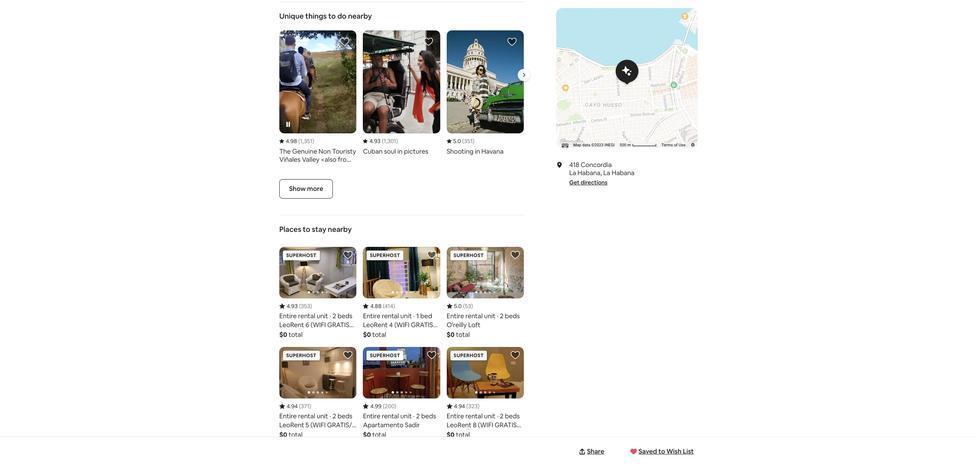 Task type: locate. For each thing, give the bounding box(es) containing it.
0 vertical spatial 5.0
[[453, 137, 461, 145]]

entire for 4.88 ( 414 )
[[363, 312, 380, 320]]

) for 4.93 ( 1,301 )
[[396, 137, 398, 145]]

image 1 out of 13 total images of this place image
[[390, 391, 413, 398], [390, 391, 413, 398]]

rental down 353
[[298, 312, 315, 320]]

add listing to a list image for 5.0 ( 53 )
[[511, 250, 520, 260]]

entire for 4.94 ( 371 )
[[279, 412, 297, 420]]

show more
[[289, 184, 323, 193]]

google image
[[558, 137, 585, 148]]

to left 'wish'
[[658, 447, 665, 456]]

$0 down rating 4.94 out of 5; 323 reviews image
[[447, 430, 455, 439]]

add listing to a list image for 4.94 ( 323 )
[[511, 350, 520, 360]]

) inside the genuine non touristy viñales valley <also from viñales> group
[[312, 137, 314, 145]]

( for 353
[[299, 302, 301, 310]]

share button
[[577, 444, 608, 460]]

4.94 ( 371 )
[[287, 403, 311, 410]]

1 horizontal spatial la
[[603, 169, 610, 177]]

report errors in the road map or imagery to google image
[[691, 142, 695, 147]]

total down rating 4.94 out of 5; 323 reviews image
[[456, 430, 470, 439]]

unit
[[317, 312, 328, 320], [400, 312, 412, 320], [484, 312, 496, 320], [317, 412, 328, 420], [400, 412, 412, 420], [484, 412, 496, 420]]

beds for 4.93 ( 353 )
[[338, 312, 352, 320]]

$0 total down rating 4.94 out of 5; 371 reviews image
[[279, 430, 303, 439]]

shooting in havana group
[[447, 30, 524, 158]]

entire down rating 4.94 out of 5; 323 reviews image
[[447, 412, 464, 420]]

0 horizontal spatial to
[[303, 225, 310, 234]]

entire rental unit down 353
[[279, 312, 328, 320]]

323
[[468, 403, 478, 410]]

do
[[337, 11, 347, 21]]

total down rating 4.88 out of 5; 414 reviews image at the left of page
[[372, 330, 386, 339]]

saved to wish list button
[[629, 444, 698, 460]]

$0 down rating 5.0 out of 5; 53 reviews image
[[447, 330, 455, 339]]

) inside shooting in havana group
[[473, 137, 475, 145]]

entire down rating 4.93 out of 5; 353 reviews image
[[279, 312, 297, 320]]

rental for 371
[[298, 412, 315, 420]]

total
[[289, 330, 303, 339], [372, 330, 386, 339], [456, 330, 470, 339], [289, 430, 303, 439], [372, 430, 386, 439], [456, 430, 470, 439]]

( for 53
[[463, 302, 465, 310]]

5.0 inside shooting in havana group
[[453, 137, 461, 145]]

4.98
[[286, 137, 297, 145]]

rental down 53
[[466, 312, 483, 320]]

2 horizontal spatial to
[[658, 447, 665, 456]]

add listing to a list image for 4.94 ( 371 )
[[343, 350, 353, 360]]

1 vertical spatial nearby
[[328, 225, 352, 234]]

entire rental unit down 371
[[279, 412, 328, 420]]

1 horizontal spatial 4.94
[[454, 403, 465, 410]]

nearby right stay
[[328, 225, 352, 234]]

$0 down rating 4.94 out of 5; 371 reviews image
[[279, 430, 287, 439]]

total for 353
[[289, 330, 303, 339]]

2 vertical spatial to
[[658, 447, 665, 456]]

$0 total for 4.88 ( 414 )
[[363, 330, 386, 339]]

total down 5.0 ( 53 )
[[456, 330, 470, 339]]

4.88 ( 414 )
[[370, 302, 395, 310]]

0 horizontal spatial la
[[569, 169, 576, 177]]

( for 371
[[299, 403, 301, 410]]

save this experience image inside cuban soul in pictures group
[[424, 37, 433, 47]]

5.0
[[453, 137, 461, 145], [454, 302, 462, 310]]

to left do
[[328, 11, 336, 21]]

more
[[307, 184, 323, 193]]

1 vertical spatial 4.93
[[287, 302, 298, 310]]

rating 4.93 out of 5; 1,301 reviews image
[[363, 137, 398, 145]]

4.93
[[370, 137, 381, 145], [287, 302, 298, 310]]

to for saved to wish list
[[658, 447, 665, 456]]

la up "directions"
[[603, 169, 610, 177]]

©2023
[[591, 143, 604, 147]]

m
[[627, 143, 631, 147]]

save this experience image
[[340, 37, 350, 47], [424, 37, 433, 47]]

la
[[569, 169, 576, 177], [603, 169, 610, 177]]

$0 for 4.88 ( 414 )
[[363, 330, 371, 339]]

entire for 4.93 ( 353 )
[[279, 312, 297, 320]]

add listing to a list image
[[343, 250, 353, 260], [511, 250, 520, 260], [343, 350, 353, 360], [427, 350, 437, 360], [511, 350, 520, 360]]

0 horizontal spatial 4.94
[[287, 403, 298, 410]]

use
[[679, 143, 686, 147]]

2 for 4.94 ( 371 )
[[333, 412, 336, 420]]

to inside button
[[658, 447, 665, 456]]

entire down 4.99
[[363, 412, 380, 420]]

rating 4.94 out of 5; 371 reviews image
[[279, 403, 311, 410]]

beds for 4.99 ( 200 )
[[421, 412, 436, 420]]

la up get
[[569, 169, 576, 177]]

to left stay
[[303, 225, 310, 234]]

4.93 left 353
[[287, 302, 298, 310]]

to
[[328, 11, 336, 21], [303, 225, 310, 234], [658, 447, 665, 456]]

share
[[587, 447, 604, 456]]

2 save this experience image from the left
[[424, 37, 433, 47]]

1 vertical spatial 5.0
[[454, 302, 462, 310]]

1 horizontal spatial 4.93
[[370, 137, 381, 145]]

( inside cuban soul in pictures group
[[382, 137, 384, 145]]

entire down rating 4.94 out of 5; 371 reviews image
[[279, 412, 297, 420]]

0 horizontal spatial save this experience image
[[340, 37, 350, 47]]

( for 414
[[383, 302, 384, 310]]

) inside cuban soul in pictures group
[[396, 137, 398, 145]]

get
[[569, 179, 580, 186]]

0 horizontal spatial 4.93
[[287, 302, 298, 310]]

entire rental unit down 414
[[363, 312, 412, 320]]

0 vertical spatial 4.93
[[370, 137, 381, 145]]

53
[[465, 302, 471, 310]]

2 4.94 from the left
[[454, 403, 465, 410]]

places
[[279, 225, 301, 234]]

beds for 4.94 ( 371 )
[[338, 412, 352, 420]]

$0 total down the 4.88
[[363, 330, 386, 339]]

$0 total for 5.0 ( 53 )
[[447, 330, 470, 339]]

rental down 414
[[382, 312, 399, 320]]

entire rental unit down the 323
[[447, 412, 496, 420]]

4.93 left 1,301
[[370, 137, 381, 145]]

$0 total for 4.93 ( 353 )
[[279, 330, 303, 339]]

$0 down rating 4.93 out of 5; 353 reviews image
[[279, 330, 287, 339]]

4.94 left 371
[[287, 403, 298, 410]]

saved to wish list
[[638, 447, 694, 456]]

saved
[[638, 447, 657, 456]]

rental for 200
[[382, 412, 399, 420]]

rating 4.94 out of 5; 323 reviews image
[[447, 403, 480, 410]]

unit for 5.0 ( 53 )
[[484, 312, 496, 320]]

(
[[298, 137, 300, 145], [382, 137, 384, 145], [462, 137, 464, 145], [299, 302, 301, 310], [383, 302, 384, 310], [463, 302, 465, 310], [299, 403, 301, 410], [383, 403, 385, 410], [466, 403, 468, 410]]

1 save this experience image from the left
[[340, 37, 350, 47]]

entire
[[279, 312, 297, 320], [363, 312, 380, 320], [447, 312, 464, 320], [279, 412, 297, 420], [363, 412, 380, 420], [447, 412, 464, 420]]

bed
[[420, 312, 432, 320]]

500
[[620, 143, 626, 147]]

show more link
[[279, 179, 333, 199]]

)
[[312, 137, 314, 145], [396, 137, 398, 145], [473, 137, 475, 145], [310, 302, 312, 310], [393, 302, 395, 310], [471, 302, 473, 310], [309, 403, 311, 410], [395, 403, 396, 410], [478, 403, 480, 410]]

1 horizontal spatial save this experience image
[[424, 37, 433, 47]]

stay
[[312, 225, 326, 234]]

$0 total for 4.94 ( 323 )
[[447, 430, 470, 439]]

500 m
[[620, 143, 632, 147]]

rental down 371
[[298, 412, 315, 420]]

rating 5.0 out of 5; 351 reviews image
[[447, 137, 475, 145]]

rental for 353
[[298, 312, 315, 320]]

( for 1,351
[[298, 137, 300, 145]]

$0 down the 4.88
[[363, 330, 371, 339]]

0 vertical spatial to
[[328, 11, 336, 21]]

rating 4.88 out of 5; 414 reviews image
[[363, 302, 395, 310]]

2
[[333, 312, 336, 320], [500, 312, 504, 320], [333, 412, 336, 420], [416, 412, 420, 420], [500, 412, 504, 420]]

4.93 inside cuban soul in pictures group
[[370, 137, 381, 145]]

$0 total down 4.99
[[363, 430, 386, 439]]

total for 371
[[289, 430, 303, 439]]

get directions link
[[569, 179, 608, 186]]

total down rating 4.99 out of 5; 200 reviews image
[[372, 430, 386, 439]]

4.94
[[287, 403, 298, 410], [454, 403, 465, 410]]

5.0 left 53
[[454, 302, 462, 310]]

entire down the 4.88
[[363, 312, 380, 320]]

entire for 5.0 ( 53 )
[[447, 312, 464, 320]]

total down rating 4.94 out of 5; 371 reviews image
[[289, 430, 303, 439]]

4.94 left the 323
[[454, 403, 465, 410]]

1 4.94 from the left
[[287, 403, 298, 410]]

total for 323
[[456, 430, 470, 439]]

inegi
[[605, 143, 615, 147]]

rental for 323
[[466, 412, 483, 420]]

$0 for 4.99 ( 200 )
[[363, 430, 371, 439]]

1,351
[[300, 137, 312, 145]]

nearby right do
[[348, 11, 372, 21]]

2 for 4.99 ( 200 )
[[416, 412, 420, 420]]

total for 200
[[372, 430, 386, 439]]

5.0 left 351
[[453, 137, 461, 145]]

1 la from the left
[[569, 169, 576, 177]]

add listing to a list image for 4.99 ( 200 )
[[427, 350, 437, 360]]

data
[[582, 143, 590, 147]]

add listing to a list image for 4.93 ( 353 )
[[343, 250, 353, 260]]

image 1 out of 30 total images of this place image
[[307, 291, 329, 298], [307, 291, 329, 298], [390, 291, 413, 298], [390, 291, 413, 298], [307, 391, 329, 398], [307, 391, 329, 398], [474, 391, 496, 398], [474, 391, 496, 398]]

rental for 53
[[466, 312, 483, 320]]

entire rental unit
[[279, 312, 328, 320], [363, 312, 412, 320], [447, 312, 496, 320], [279, 412, 328, 420], [363, 412, 412, 420], [447, 412, 496, 420]]

$0 down 4.99
[[363, 430, 371, 439]]

image 1 image
[[279, 247, 357, 298], [279, 247, 357, 298], [363, 247, 440, 298], [363, 247, 440, 298], [447, 247, 524, 298], [447, 247, 524, 298], [279, 347, 357, 398], [279, 347, 357, 398], [363, 347, 440, 398], [363, 347, 440, 398], [447, 347, 524, 398], [447, 347, 524, 398]]

) for 4.93 ( 353 )
[[310, 302, 312, 310]]

rating 5.0 out of 5; 53 reviews image
[[447, 302, 473, 310]]

$0 total down rating 5.0 out of 5; 53 reviews image
[[447, 330, 470, 339]]

rental down 200
[[382, 412, 399, 420]]

2 beds
[[333, 312, 352, 320], [500, 312, 520, 320], [333, 412, 352, 420], [416, 412, 436, 420], [500, 412, 520, 420]]

total down rating 4.93 out of 5; 353 reviews image
[[289, 330, 303, 339]]

image 1 out of 24 total images of this place image
[[474, 291, 496, 298], [474, 291, 496, 298]]

nearby
[[348, 11, 372, 21], [328, 225, 352, 234]]

rating 4.99 out of 5; 200 reviews image
[[363, 403, 396, 410]]

( inside shooting in havana group
[[462, 137, 464, 145]]

4.93 for 4.93 ( 353 )
[[287, 302, 298, 310]]

$0 total down rating 4.93 out of 5; 353 reviews image
[[279, 330, 303, 339]]

entire rental unit down 53
[[447, 312, 496, 320]]

entire down rating 5.0 out of 5; 53 reviews image
[[447, 312, 464, 320]]

group
[[279, 247, 357, 339], [363, 247, 440, 339], [447, 247, 524, 339], [279, 347, 357, 439], [363, 347, 440, 439], [447, 347, 524, 439]]

entire rental unit down 200
[[363, 412, 412, 420]]

2 beds for 4.94 ( 371 )
[[333, 412, 352, 420]]

rental down the 323
[[466, 412, 483, 420]]

rental
[[298, 312, 315, 320], [382, 312, 399, 320], [466, 312, 483, 320], [298, 412, 315, 420], [382, 412, 399, 420], [466, 412, 483, 420]]

save this experience image inside the genuine non touristy viñales valley <also from viñales> group
[[340, 37, 350, 47]]

$0 total down rating 4.94 out of 5; 323 reviews image
[[447, 430, 470, 439]]

$0 total
[[279, 330, 303, 339], [363, 330, 386, 339], [447, 330, 470, 339], [279, 430, 303, 439], [363, 430, 386, 439], [447, 430, 470, 439]]

4.93 ( 353 )
[[287, 302, 312, 310]]

1 vertical spatial to
[[303, 225, 310, 234]]

4.94 ( 323 )
[[454, 403, 480, 410]]

( for 351
[[462, 137, 464, 145]]

habana,
[[578, 169, 602, 177]]

rental for 414
[[382, 312, 399, 320]]

) for 4.99 ( 200 )
[[395, 403, 396, 410]]

5.0 ( 53 )
[[454, 302, 473, 310]]

( inside the genuine non touristy viñales valley <also from viñales> group
[[298, 137, 300, 145]]

beds
[[338, 312, 352, 320], [505, 312, 520, 320], [338, 412, 352, 420], [421, 412, 436, 420], [505, 412, 520, 420]]

$0
[[279, 330, 287, 339], [363, 330, 371, 339], [447, 330, 455, 339], [279, 430, 287, 439], [363, 430, 371, 439], [447, 430, 455, 439]]



Task type: describe. For each thing, give the bounding box(es) containing it.
things
[[305, 11, 327, 21]]

directions
[[581, 179, 608, 186]]

( for 1,301
[[382, 137, 384, 145]]

2 beds for 5.0 ( 53 )
[[500, 312, 520, 320]]

entire rental unit for 200
[[363, 412, 412, 420]]

rating 4.93 out of 5; 353 reviews image
[[279, 302, 312, 310]]

) for 4.94 ( 323 )
[[478, 403, 480, 410]]

unit for 4.93 ( 353 )
[[317, 312, 328, 320]]

unique things to do nearby
[[279, 11, 372, 21]]

to for places to stay nearby
[[303, 225, 310, 234]]

$0 total for 4.94 ( 371 )
[[279, 430, 303, 439]]

1 horizontal spatial to
[[328, 11, 336, 21]]

entire rental unit for 353
[[279, 312, 328, 320]]

2 for 4.93 ( 353 )
[[333, 312, 336, 320]]

4.98 ( 1,351 )
[[286, 137, 314, 145]]

2 beds for 4.93 ( 353 )
[[333, 312, 352, 320]]

map data ©2023 inegi
[[573, 143, 615, 147]]

entire rental unit for 371
[[279, 412, 328, 420]]

1 bed
[[416, 312, 432, 320]]

places to stay nearby
[[279, 225, 352, 234]]

rating 4.98 out of 5; 1,351 reviews image
[[279, 137, 314, 145]]

total for 414
[[372, 330, 386, 339]]

unit for 4.94 ( 323 )
[[484, 412, 496, 420]]

) for 4.98 ( 1,351 )
[[312, 137, 314, 145]]

terms of use
[[662, 143, 686, 147]]

4.93 for 4.93 ( 1,301 )
[[370, 137, 381, 145]]

beds for 4.94 ( 323 )
[[505, 412, 520, 420]]

( for 323
[[466, 403, 468, 410]]

add listing to a list image
[[427, 250, 437, 260]]

1
[[416, 312, 419, 320]]

entire rental unit for 53
[[447, 312, 496, 320]]

) for 5.0 ( 53 )
[[471, 302, 473, 310]]

unit for 4.99 ( 200 )
[[400, 412, 412, 420]]

2 la from the left
[[603, 169, 610, 177]]

entire rental unit for 414
[[363, 312, 412, 320]]

terms of use link
[[662, 143, 686, 147]]

$0 for 4.93 ( 353 )
[[279, 330, 287, 339]]

2 for 4.94 ( 323 )
[[500, 412, 504, 420]]

next image
[[522, 73, 526, 78]]

beds for 5.0 ( 53 )
[[505, 312, 520, 320]]

wish
[[666, 447, 682, 456]]

4.93 ( 1,301 )
[[370, 137, 398, 145]]

5.0 for 5.0 ( 53 )
[[454, 302, 462, 310]]

map
[[573, 143, 581, 147]]

concordia
[[581, 161, 612, 169]]

terms
[[662, 143, 673, 147]]

show
[[289, 184, 306, 193]]

371
[[301, 403, 309, 410]]

353
[[301, 302, 310, 310]]

$0 for 4.94 ( 371 )
[[279, 430, 287, 439]]

500 m button
[[617, 142, 659, 148]]

5.0 for 5.0 ( 351 )
[[453, 137, 461, 145]]

4.94 for 4.94 ( 323 )
[[454, 403, 465, 410]]

cuban soul in pictures group
[[363, 30, 440, 158]]

list
[[683, 447, 694, 456]]

keyboard shortcuts image
[[562, 143, 568, 147]]

habana
[[612, 169, 635, 177]]

1,301
[[384, 137, 396, 145]]

unit for 4.88 ( 414 )
[[400, 312, 412, 320]]

351
[[464, 137, 473, 145]]

save this experience image
[[507, 37, 517, 47]]

entire for 4.99 ( 200 )
[[363, 412, 380, 420]]

418 concordia la habana, la habana get directions
[[569, 161, 635, 186]]

total for 53
[[456, 330, 470, 339]]

unique
[[279, 11, 304, 21]]

$0 for 4.94 ( 323 )
[[447, 430, 455, 439]]

2 beds for 4.99 ( 200 )
[[416, 412, 436, 420]]

of
[[674, 143, 678, 147]]

200
[[385, 403, 395, 410]]

4.99
[[370, 403, 382, 410]]

entire for 4.94 ( 323 )
[[447, 412, 464, 420]]

) for 4.94 ( 371 )
[[309, 403, 311, 410]]

the genuine non touristy viñales valley <also from viñales> group
[[279, 30, 357, 166]]

) for 4.88 ( 414 )
[[393, 302, 395, 310]]

$0 for 5.0 ( 53 )
[[447, 330, 455, 339]]

418
[[569, 161, 579, 169]]

5.0 ( 351 )
[[453, 137, 475, 145]]

entire rental unit for 323
[[447, 412, 496, 420]]

$0 total for 4.99 ( 200 )
[[363, 430, 386, 439]]

2 beds for 4.94 ( 323 )
[[500, 412, 520, 420]]

0 vertical spatial nearby
[[348, 11, 372, 21]]

map region
[[490, 0, 801, 177]]

( for 200
[[383, 403, 385, 410]]

unit for 4.94 ( 371 )
[[317, 412, 328, 420]]

2 for 5.0 ( 53 )
[[500, 312, 504, 320]]

414
[[384, 302, 393, 310]]

4.88
[[370, 302, 382, 310]]

4.94 for 4.94 ( 371 )
[[287, 403, 298, 410]]

4.99 ( 200 )
[[370, 403, 396, 410]]

) for 5.0 ( 351 )
[[473, 137, 475, 145]]



Task type: vqa. For each thing, say whether or not it's contained in the screenshot.
Report a map error "link"
no



